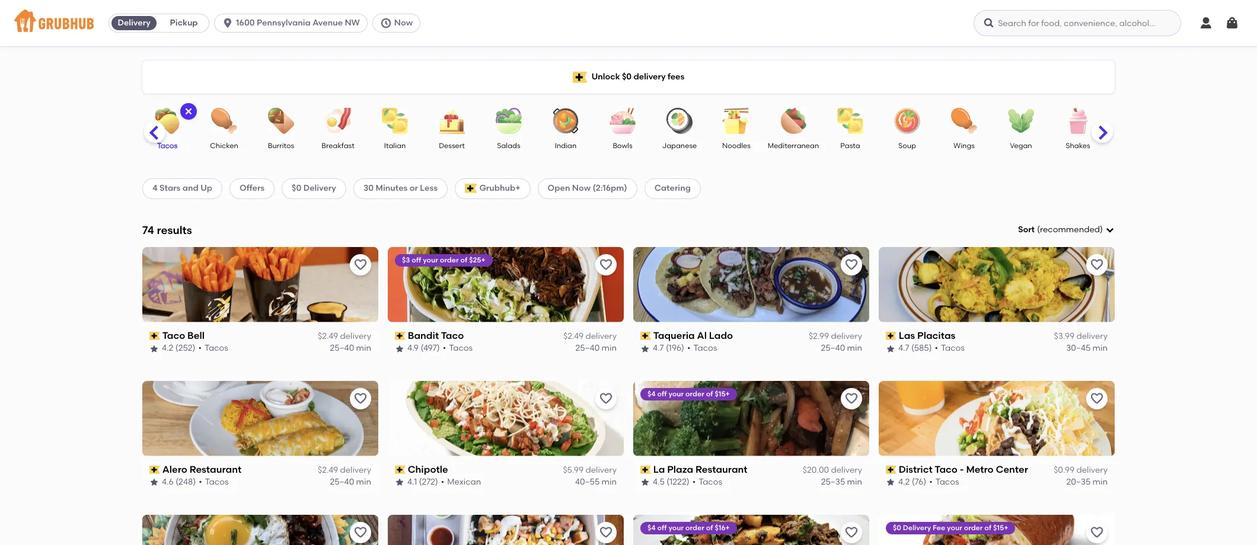 Task type: describe. For each thing, give the bounding box(es) containing it.
svg image for now
[[380, 17, 392, 29]]

unlock
[[592, 72, 620, 82]]

min for alero restaurant
[[356, 478, 371, 488]]

1600
[[236, 18, 255, 28]]

25–40 for bandit taco
[[576, 344, 600, 354]]

taco for bandit
[[441, 330, 464, 342]]

delivery for district taco - metro center
[[1077, 466, 1108, 476]]

tacos for district taco - metro center
[[936, 478, 960, 488]]

nw
[[345, 18, 360, 28]]

$2.49 for alero restaurant
[[318, 466, 338, 476]]

taqueria al lado logo image
[[634, 247, 870, 323]]

4.1
[[408, 478, 417, 488]]

al
[[698, 330, 707, 342]]

dessert image
[[431, 108, 473, 134]]

subscription pass image for taco bell
[[150, 332, 160, 341]]

grubhub plus flag logo image for grubhub+
[[465, 184, 477, 194]]

las
[[899, 330, 916, 342]]

$4 for $4 off your order of $16+
[[648, 524, 656, 533]]

25–40 min for alero restaurant
[[330, 478, 371, 488]]

delivery for la plaza restaurant
[[832, 466, 863, 476]]

up
[[201, 184, 212, 194]]

la
[[654, 464, 665, 476]]

delivery for taqueria al lado
[[832, 332, 863, 342]]

25–40 for taco bell
[[330, 344, 354, 354]]

coffee
[[1116, 142, 1140, 150]]

$5.99
[[563, 466, 584, 476]]

30–45 min
[[1067, 344, 1108, 354]]

breakfast
[[322, 142, 355, 150]]

25–35 min
[[822, 478, 863, 488]]

$3.99
[[1055, 332, 1075, 342]]

74
[[142, 223, 154, 237]]

la plaza restaurant logo image
[[634, 381, 870, 457]]

tacos for la plaza restaurant
[[699, 478, 723, 488]]

pasta
[[841, 142, 861, 150]]

$16+
[[715, 524, 730, 533]]

$4 off your order of $16+
[[648, 524, 730, 533]]

sol mexican grill logo image
[[388, 515, 624, 546]]

recommended
[[1041, 225, 1101, 235]]

district taco - metro center
[[899, 464, 1029, 476]]

mexican
[[448, 478, 481, 488]]

tacos for taco bell
[[205, 344, 228, 354]]

40–55
[[576, 478, 600, 488]]

mediterranean image
[[773, 108, 815, 134]]

• mexican
[[441, 478, 481, 488]]

delivery button
[[109, 14, 159, 33]]

delivery for bandit taco
[[586, 332, 617, 342]]

indian
[[555, 142, 577, 150]]

$4 for $4 off your order of $15+
[[648, 390, 656, 399]]

4.7 for taqueria al lado
[[653, 344, 664, 354]]

italian
[[384, 142, 406, 150]]

(1222)
[[667, 478, 690, 488]]

tacos image
[[147, 108, 188, 134]]

(2:16pm)
[[593, 184, 628, 194]]

off for la
[[658, 390, 667, 399]]

20–35 min
[[1067, 478, 1108, 488]]

4.2 for taco bell
[[162, 344, 173, 354]]

delivery for alero restaurant
[[340, 466, 371, 476]]

• for la plaza restaurant
[[693, 478, 696, 488]]

tacos down tacos image
[[157, 142, 177, 150]]

soup image
[[887, 108, 929, 134]]

of for $25+
[[461, 256, 468, 265]]

taco for district
[[935, 464, 958, 476]]

1 vertical spatial $15+
[[994, 524, 1009, 533]]

burritos
[[268, 142, 294, 150]]

4.6 (248)
[[162, 478, 196, 488]]

metro
[[967, 464, 994, 476]]

or
[[410, 184, 418, 194]]

plaza
[[668, 464, 694, 476]]

• for chipotle
[[441, 478, 445, 488]]

catering
[[655, 184, 691, 194]]

bandit taco
[[408, 330, 464, 342]]

)
[[1101, 225, 1104, 235]]

pasta image
[[830, 108, 872, 134]]

chicken image
[[204, 108, 245, 134]]

4.9
[[408, 344, 419, 354]]

tacos for alero restaurant
[[205, 478, 229, 488]]

subscription pass image for bandit taco
[[395, 332, 406, 341]]

shakes
[[1066, 142, 1091, 150]]

25–40 for taqueria al lado
[[821, 344, 846, 354]]

$3
[[402, 256, 410, 265]]

avenue
[[313, 18, 343, 28]]

fee
[[933, 524, 946, 533]]

2 vertical spatial off
[[658, 524, 667, 533]]

delivery for chipotle
[[586, 466, 617, 476]]

alero restaurant
[[162, 464, 242, 476]]

grubhub plus flag logo image for unlock $0 delivery fees
[[573, 72, 587, 83]]

your right fee
[[948, 524, 963, 533]]

order right fee
[[965, 524, 983, 533]]

25–40 min for bandit taco
[[576, 344, 617, 354]]

noodles image
[[716, 108, 758, 134]]

vegan image
[[1001, 108, 1043, 134]]

subscription pass image for las placitas
[[886, 332, 897, 341]]

wings
[[954, 142, 975, 150]]

30–45
[[1067, 344, 1091, 354]]

save this restaurant image for alero restaurant
[[354, 392, 368, 406]]

las placitas
[[899, 330, 956, 342]]

$0 for $0 delivery fee your order of $15+
[[894, 524, 902, 533]]

40–55 min
[[576, 478, 617, 488]]

$25+
[[469, 256, 486, 265]]

4.6
[[162, 478, 174, 488]]

center
[[997, 464, 1029, 476]]

save this restaurant image for district taco - metro center
[[1091, 392, 1105, 406]]

bowls
[[613, 142, 633, 150]]

far east taco grille logo image
[[142, 515, 379, 546]]

4
[[152, 184, 158, 194]]

0 horizontal spatial svg image
[[184, 107, 193, 116]]

order for $15+
[[686, 390, 705, 399]]

star icon image for taco bell
[[150, 344, 159, 354]]

las placitas logo image
[[879, 247, 1116, 323]]

burritos image
[[260, 108, 302, 134]]

$20.00 delivery
[[803, 466, 863, 476]]

• for las placitas
[[935, 344, 939, 354]]

bowls image
[[602, 108, 644, 134]]

soup
[[899, 142, 917, 150]]

$5.99 delivery
[[563, 466, 617, 476]]

japanese
[[663, 142, 697, 150]]

• for alero restaurant
[[199, 478, 202, 488]]

$0 for $0 delivery
[[292, 184, 302, 194]]

pickup button
[[159, 14, 209, 33]]

$2.99 delivery
[[809, 332, 863, 342]]

svg image inside field
[[1106, 226, 1116, 235]]

min for las placitas
[[1093, 344, 1108, 354]]

unlock $0 delivery fees
[[592, 72, 685, 82]]

subscription pass image for district taco - metro center
[[886, 466, 897, 475]]

star icon image for alero restaurant
[[150, 478, 159, 488]]

offers
[[240, 184, 265, 194]]

1600 pennsylvania avenue nw
[[236, 18, 360, 28]]

alero restaurant logo image
[[142, 381, 379, 457]]

min for chipotle
[[602, 478, 617, 488]]

• tacos for district
[[930, 478, 960, 488]]

open now (2:16pm)
[[548, 184, 628, 194]]

• for district taco - metro center
[[930, 478, 933, 488]]

district
[[899, 464, 933, 476]]

(248)
[[176, 478, 196, 488]]

• tacos for las
[[935, 344, 965, 354]]

$3.99 delivery
[[1055, 332, 1108, 342]]



Task type: vqa. For each thing, say whether or not it's contained in the screenshot.


Task type: locate. For each thing, give the bounding box(es) containing it.
of for $16+
[[707, 524, 714, 533]]

0 horizontal spatial now
[[395, 18, 413, 28]]

delivery
[[634, 72, 666, 82], [340, 332, 371, 342], [586, 332, 617, 342], [832, 332, 863, 342], [1077, 332, 1108, 342], [340, 466, 371, 476], [586, 466, 617, 476], [832, 466, 863, 476], [1077, 466, 1108, 476]]

minutes
[[376, 184, 408, 194]]

italian image
[[374, 108, 416, 134]]

save this restaurant image
[[354, 258, 368, 272], [599, 258, 614, 272], [845, 258, 859, 272], [1091, 258, 1105, 272], [845, 392, 859, 406], [354, 526, 368, 540], [845, 526, 859, 540]]

• tacos for alero
[[199, 478, 229, 488]]

star icon image left 4.7 (585) on the right of the page
[[886, 344, 896, 354]]

• down bell on the left of page
[[199, 344, 202, 354]]

svg image
[[222, 17, 234, 29], [380, 17, 392, 29], [184, 107, 193, 116]]

1 horizontal spatial delivery
[[304, 184, 336, 194]]

1 restaurant from the left
[[190, 464, 242, 476]]

25–40
[[330, 344, 354, 354], [576, 344, 600, 354], [821, 344, 846, 354], [330, 478, 354, 488]]

taco bell logo image
[[142, 247, 379, 323]]

$4
[[648, 390, 656, 399], [648, 524, 656, 533]]

25–40 min
[[330, 344, 371, 354], [576, 344, 617, 354], [821, 344, 863, 354], [330, 478, 371, 488]]

tacos down the al
[[694, 344, 718, 354]]

0 vertical spatial $0
[[622, 72, 632, 82]]

of for $15+
[[707, 390, 714, 399]]

(272)
[[419, 478, 438, 488]]

min for taco bell
[[356, 344, 371, 354]]

(
[[1038, 225, 1041, 235]]

star icon image
[[150, 344, 159, 354], [395, 344, 405, 354], [641, 344, 650, 354], [886, 344, 896, 354], [150, 478, 159, 488], [395, 478, 405, 488], [641, 478, 650, 488], [886, 478, 896, 488]]

none field containing sort
[[1019, 224, 1116, 236]]

star icon image for bandit taco
[[395, 344, 405, 354]]

1 vertical spatial off
[[658, 390, 667, 399]]

min for la plaza restaurant
[[848, 478, 863, 488]]

star icon image for chipotle
[[395, 478, 405, 488]]

subscription pass image left taco bell
[[150, 332, 160, 341]]

4.7 left "(196)"
[[653, 344, 664, 354]]

off for bandit
[[412, 256, 422, 265]]

pennsylvania
[[257, 18, 311, 28]]

• tacos
[[199, 344, 228, 354], [443, 344, 473, 354], [688, 344, 718, 354], [935, 344, 965, 354], [199, 478, 229, 488], [693, 478, 723, 488], [930, 478, 960, 488]]

(585)
[[912, 344, 933, 354]]

placitas
[[918, 330, 956, 342]]

of right fee
[[985, 524, 992, 533]]

tacos down la plaza restaurant
[[699, 478, 723, 488]]

2 horizontal spatial svg image
[[380, 17, 392, 29]]

tacos down alero restaurant
[[205, 478, 229, 488]]

$2.49 delivery for alero restaurant
[[318, 466, 371, 476]]

svg image
[[1200, 16, 1214, 30], [1226, 16, 1240, 30], [984, 17, 996, 29], [1106, 226, 1116, 235]]

1 horizontal spatial grubhub plus flag logo image
[[573, 72, 587, 83]]

min for taqueria al lado
[[848, 344, 863, 354]]

of down the al
[[707, 390, 714, 399]]

1 vertical spatial 4.2
[[899, 478, 910, 488]]

delivery left pickup
[[118, 18, 151, 28]]

subscription pass image left bandit
[[395, 332, 406, 341]]

min for bandit taco
[[602, 344, 617, 354]]

subscription pass image
[[150, 332, 160, 341], [395, 332, 406, 341], [886, 466, 897, 475]]

25–40 min for taco bell
[[330, 344, 371, 354]]

star icon image for taqueria al lado
[[641, 344, 650, 354]]

off right $3
[[412, 256, 422, 265]]

tacos right (252)
[[205, 344, 228, 354]]

0 horizontal spatial restaurant
[[190, 464, 242, 476]]

subscription pass image left chipotle
[[395, 466, 406, 475]]

4.2 left "(76)"
[[899, 478, 910, 488]]

4.7 for las placitas
[[899, 344, 910, 354]]

star icon image left 4.2 (76)
[[886, 478, 896, 488]]

$0
[[622, 72, 632, 82], [292, 184, 302, 194], [894, 524, 902, 533]]

star icon image left 4.2 (252)
[[150, 344, 159, 354]]

$0 right unlock
[[622, 72, 632, 82]]

your down (1222)
[[669, 524, 684, 533]]

$0 delivery
[[292, 184, 336, 194]]

4.7 down las
[[899, 344, 910, 354]]

(252)
[[175, 344, 196, 354]]

•
[[199, 344, 202, 354], [443, 344, 446, 354], [688, 344, 691, 354], [935, 344, 939, 354], [199, 478, 202, 488], [441, 478, 445, 488], [693, 478, 696, 488], [930, 478, 933, 488]]

-
[[960, 464, 965, 476]]

mediterranean
[[768, 142, 820, 150]]

0 vertical spatial and
[[1141, 142, 1155, 150]]

taco up 4.2 (252)
[[162, 330, 185, 342]]

and
[[1141, 142, 1155, 150], [183, 184, 199, 194]]

pickup
[[170, 18, 198, 28]]

$0 left fee
[[894, 524, 902, 533]]

$2.49 delivery for bandit taco
[[564, 332, 617, 342]]

0 vertical spatial 4.2
[[162, 344, 173, 354]]

4.7 (585)
[[899, 344, 933, 354]]

1 horizontal spatial $15+
[[994, 524, 1009, 533]]

1 vertical spatial grubhub plus flag logo image
[[465, 184, 477, 194]]

• right (272)
[[441, 478, 445, 488]]

$2.49
[[318, 332, 338, 342], [564, 332, 584, 342], [318, 466, 338, 476]]

2 horizontal spatial subscription pass image
[[886, 466, 897, 475]]

alero
[[162, 464, 187, 476]]

star icon image left 4.9
[[395, 344, 405, 354]]

30 minutes or less
[[364, 184, 438, 194]]

grubhub+
[[480, 184, 521, 194]]

Search for food, convenience, alcohol... search field
[[974, 10, 1182, 36]]

star icon image left 4.6 on the bottom of the page
[[150, 478, 159, 488]]

subscription pass image for la plaza restaurant
[[641, 466, 651, 475]]

0 vertical spatial grubhub plus flag logo image
[[573, 72, 587, 83]]

order for $16+
[[686, 524, 705, 533]]

• tacos down the al
[[688, 344, 718, 354]]

grubhub plus flag logo image
[[573, 72, 587, 83], [465, 184, 477, 194]]

• tacos down alero restaurant
[[199, 478, 229, 488]]

stars
[[160, 184, 181, 194]]

$4 down 4.7 (196)
[[648, 390, 656, 399]]

• tacos down la plaza restaurant
[[693, 478, 723, 488]]

svg image left chicken image
[[184, 107, 193, 116]]

now right nw
[[395, 18, 413, 28]]

taco left -
[[935, 464, 958, 476]]

order down taqueria al lado
[[686, 390, 705, 399]]

25–35
[[822, 478, 846, 488]]

$0 delivery fee your order of $15+
[[894, 524, 1009, 533]]

main navigation navigation
[[0, 0, 1258, 46]]

noodles
[[723, 142, 751, 150]]

of left $25+
[[461, 256, 468, 265]]

your for $4 off your order of $16+
[[669, 524, 684, 533]]

0 vertical spatial $4
[[648, 390, 656, 399]]

subscription pass image left alero on the left of the page
[[150, 466, 160, 475]]

4.7 (196)
[[653, 344, 685, 354]]

• down la plaza restaurant
[[693, 478, 696, 488]]

2 horizontal spatial taco
[[935, 464, 958, 476]]

(196)
[[666, 344, 685, 354]]

sort
[[1019, 225, 1035, 235]]

shakes image
[[1058, 108, 1100, 134]]

tacos down district taco - metro center
[[936, 478, 960, 488]]

1 horizontal spatial restaurant
[[696, 464, 748, 476]]

1 vertical spatial now
[[572, 184, 591, 194]]

district taco - metro center logo image
[[879, 381, 1116, 457]]

coffee and tea image
[[1115, 108, 1156, 134]]

25–40 min for taqueria al lado
[[821, 344, 863, 354]]

0 horizontal spatial $15+
[[715, 390, 730, 399]]

breakfast image
[[317, 108, 359, 134]]

• tacos for taqueria
[[688, 344, 718, 354]]

star icon image for la plaza restaurant
[[641, 478, 650, 488]]

1 horizontal spatial now
[[572, 184, 591, 194]]

• tacos for la
[[693, 478, 723, 488]]

• tacos down 'placitas'
[[935, 344, 965, 354]]

0 horizontal spatial subscription pass image
[[150, 332, 160, 341]]

bandit taco logo image
[[388, 247, 624, 323]]

4.2
[[162, 344, 173, 354], [899, 478, 910, 488]]

$20.00
[[803, 466, 830, 476]]

star icon image left "4.5" at the bottom right of the page
[[641, 478, 650, 488]]

(497)
[[421, 344, 440, 354]]

0 horizontal spatial 4.2
[[162, 344, 173, 354]]

now right open
[[572, 184, 591, 194]]

0 horizontal spatial 4.7
[[653, 344, 664, 354]]

taco
[[162, 330, 185, 342], [441, 330, 464, 342], [935, 464, 958, 476]]

the well dressed burrito logo image
[[634, 515, 870, 546]]

4.5 (1222)
[[653, 478, 690, 488]]

order left $25+
[[440, 256, 459, 265]]

0 vertical spatial now
[[395, 18, 413, 28]]

tacos for las placitas
[[942, 344, 965, 354]]

wings image
[[944, 108, 986, 134]]

subscription pass image for chipotle
[[395, 466, 406, 475]]

restaurant up the (248)
[[190, 464, 242, 476]]

dessert
[[439, 142, 465, 150]]

taqueria al lado
[[654, 330, 733, 342]]

svg image inside 1600 pennsylvania avenue nw button
[[222, 17, 234, 29]]

0 horizontal spatial taco
[[162, 330, 185, 342]]

4.1 (272)
[[408, 478, 438, 488]]

4.7
[[653, 344, 664, 354], [899, 344, 910, 354]]

and up the tea
[[1141, 142, 1155, 150]]

chipotle logo image
[[388, 381, 624, 457]]

$2.99
[[809, 332, 830, 342]]

• tacos down district taco - metro center
[[930, 478, 960, 488]]

$2.49 delivery
[[318, 332, 371, 342], [564, 332, 617, 342], [318, 466, 371, 476]]

bell
[[188, 330, 205, 342]]

taco right bandit
[[441, 330, 464, 342]]

• down 'placitas'
[[935, 344, 939, 354]]

1 vertical spatial $0
[[292, 184, 302, 194]]

min for district taco - metro center
[[1093, 478, 1108, 488]]

1600 pennsylvania avenue nw button
[[214, 14, 373, 33]]

fees
[[668, 72, 685, 82]]

$3 off your order of $25+
[[402, 256, 486, 265]]

vegan
[[1011, 142, 1033, 150]]

2 horizontal spatial $0
[[894, 524, 902, 533]]

4.2 for district taco - metro center
[[899, 478, 910, 488]]

tacos for bandit taco
[[449, 344, 473, 354]]

0 horizontal spatial $0
[[292, 184, 302, 194]]

taqueria
[[654, 330, 695, 342]]

delivery for $0 delivery
[[304, 184, 336, 194]]

20–35
[[1067, 478, 1091, 488]]

min
[[356, 344, 371, 354], [602, 344, 617, 354], [848, 344, 863, 354], [1093, 344, 1108, 354], [356, 478, 371, 488], [602, 478, 617, 488], [848, 478, 863, 488], [1093, 478, 1108, 488]]

25–40 for alero restaurant
[[330, 478, 354, 488]]

bandit
[[408, 330, 439, 342]]

• tacos for taco
[[199, 344, 228, 354]]

tacos for taqueria al lado
[[694, 344, 718, 354]]

2 horizontal spatial delivery
[[904, 524, 932, 533]]

• tacos down bandit taco
[[443, 344, 473, 354]]

tacos down bandit taco
[[449, 344, 473, 354]]

subscription pass image left la
[[641, 466, 651, 475]]

grubhub plus flag logo image left the grubhub+
[[465, 184, 477, 194]]

japanese image
[[659, 108, 701, 134]]

and inside coffee and tea
[[1141, 142, 1155, 150]]

$2.49 for taco bell
[[318, 332, 338, 342]]

1 horizontal spatial subscription pass image
[[395, 332, 406, 341]]

• for taco bell
[[199, 344, 202, 354]]

sort ( recommended )
[[1019, 225, 1104, 235]]

tea
[[1129, 152, 1142, 160]]

salads
[[497, 142, 521, 150]]

1 horizontal spatial and
[[1141, 142, 1155, 150]]

your down "(196)"
[[669, 390, 684, 399]]

la plaza restaurant
[[654, 464, 748, 476]]

None field
[[1019, 224, 1116, 236]]

• tacos down bell on the left of page
[[199, 344, 228, 354]]

star icon image for las placitas
[[886, 344, 896, 354]]

save this restaurant image
[[354, 392, 368, 406], [599, 392, 614, 406], [1091, 392, 1105, 406], [599, 526, 614, 540], [1091, 526, 1105, 540]]

svg image inside now button
[[380, 17, 392, 29]]

less
[[420, 184, 438, 194]]

delivery inside button
[[118, 18, 151, 28]]

now inside button
[[395, 18, 413, 28]]

4.9 (497)
[[408, 344, 440, 354]]

0 vertical spatial $15+
[[715, 390, 730, 399]]

• right (497)
[[443, 344, 446, 354]]

2 4.7 from the left
[[899, 344, 910, 354]]

star icon image for district taco - metro center
[[886, 478, 896, 488]]

star icon image left 4.1
[[395, 478, 405, 488]]

svg image left 1600
[[222, 17, 234, 29]]

off down "4.5" at the bottom right of the page
[[658, 524, 667, 533]]

1 horizontal spatial svg image
[[222, 17, 234, 29]]

coffee and tea
[[1116, 142, 1155, 160]]

your for $3 off your order of $25+
[[423, 256, 438, 265]]

and left up
[[183, 184, 199, 194]]

2 vertical spatial $0
[[894, 524, 902, 533]]

restaurant
[[190, 464, 242, 476], [696, 464, 748, 476]]

0 horizontal spatial grubhub plus flag logo image
[[465, 184, 477, 194]]

$15+
[[715, 390, 730, 399], [994, 524, 1009, 533]]

• tacos for bandit
[[443, 344, 473, 354]]

salads image
[[488, 108, 530, 134]]

subscription pass image left taqueria
[[641, 332, 651, 341]]

74 results
[[142, 223, 192, 237]]

• right "(76)"
[[930, 478, 933, 488]]

order left $16+ on the right bottom of page
[[686, 524, 705, 533]]

1 horizontal spatial 4.7
[[899, 344, 910, 354]]

delivery for $0 delivery fee your order of $15+
[[904, 524, 932, 533]]

delivery
[[118, 18, 151, 28], [304, 184, 336, 194], [904, 524, 932, 533]]

off down 4.7 (196)
[[658, 390, 667, 399]]

1 vertical spatial and
[[183, 184, 199, 194]]

your
[[423, 256, 438, 265], [669, 390, 684, 399], [669, 524, 684, 533], [948, 524, 963, 533]]

subscription pass image left las
[[886, 332, 897, 341]]

tacos down 'placitas'
[[942, 344, 965, 354]]

save this restaurant image for chipotle
[[599, 392, 614, 406]]

$2.49 delivery for taco bell
[[318, 332, 371, 342]]

delivery for taco bell
[[340, 332, 371, 342]]

$2.49 for bandit taco
[[564, 332, 584, 342]]

your for $4 off your order of $15+
[[669, 390, 684, 399]]

delivery for las placitas
[[1077, 332, 1108, 342]]

now button
[[373, 14, 426, 33]]

0 horizontal spatial delivery
[[118, 18, 151, 28]]

$0 right offers
[[292, 184, 302, 194]]

• for bandit taco
[[443, 344, 446, 354]]

• down alero restaurant
[[199, 478, 202, 488]]

(76)
[[912, 478, 927, 488]]

1 4.7 from the left
[[653, 344, 664, 354]]

grubhub plus flag logo image left unlock
[[573, 72, 587, 83]]

save this restaurant button
[[350, 254, 371, 276], [596, 254, 617, 276], [841, 254, 863, 276], [1087, 254, 1108, 276], [350, 388, 371, 410], [596, 388, 617, 410], [841, 388, 863, 410], [1087, 388, 1108, 410], [350, 522, 371, 544], [596, 522, 617, 544], [841, 522, 863, 544], [1087, 522, 1108, 544]]

2 $4 from the top
[[648, 524, 656, 533]]

svg image for 1600 pennsylvania avenue nw
[[222, 17, 234, 29]]

subscription pass image for alero restaurant
[[150, 466, 160, 475]]

4.2 left (252)
[[162, 344, 173, 354]]

indian image
[[545, 108, 587, 134]]

order for $25+
[[440, 256, 459, 265]]

• for taqueria al lado
[[688, 344, 691, 354]]

subscription pass image for taqueria al lado
[[641, 332, 651, 341]]

lado
[[710, 330, 733, 342]]

2 restaurant from the left
[[696, 464, 748, 476]]

restaurant right plaza
[[696, 464, 748, 476]]

0 vertical spatial off
[[412, 256, 422, 265]]

results
[[157, 223, 192, 237]]

4.2 (76)
[[899, 478, 927, 488]]

subscription pass image
[[641, 332, 651, 341], [886, 332, 897, 341], [150, 466, 160, 475], [395, 466, 406, 475], [641, 466, 651, 475]]

2 vertical spatial delivery
[[904, 524, 932, 533]]

4.5
[[653, 478, 665, 488]]

delivery left fee
[[904, 524, 932, 533]]

taco bell
[[162, 330, 205, 342]]

svg image right nw
[[380, 17, 392, 29]]

of left $16+ on the right bottom of page
[[707, 524, 714, 533]]

1 horizontal spatial $0
[[622, 72, 632, 82]]

1 $4 from the top
[[648, 390, 656, 399]]

$4 off your order of $15+
[[648, 390, 730, 399]]

$4 down "4.5" at the bottom right of the page
[[648, 524, 656, 533]]

delivery down breakfast
[[304, 184, 336, 194]]

• down taqueria al lado
[[688, 344, 691, 354]]

1 vertical spatial delivery
[[304, 184, 336, 194]]

open
[[548, 184, 570, 194]]

qdoba mexican eats logo image
[[879, 515, 1116, 546]]

0 vertical spatial delivery
[[118, 18, 151, 28]]

your right $3
[[423, 256, 438, 265]]

subscription pass image left district
[[886, 466, 897, 475]]

0 horizontal spatial and
[[183, 184, 199, 194]]

1 horizontal spatial taco
[[441, 330, 464, 342]]

1 vertical spatial $4
[[648, 524, 656, 533]]

4 stars and up
[[152, 184, 212, 194]]

1 horizontal spatial 4.2
[[899, 478, 910, 488]]

star icon image left 4.7 (196)
[[641, 344, 650, 354]]



